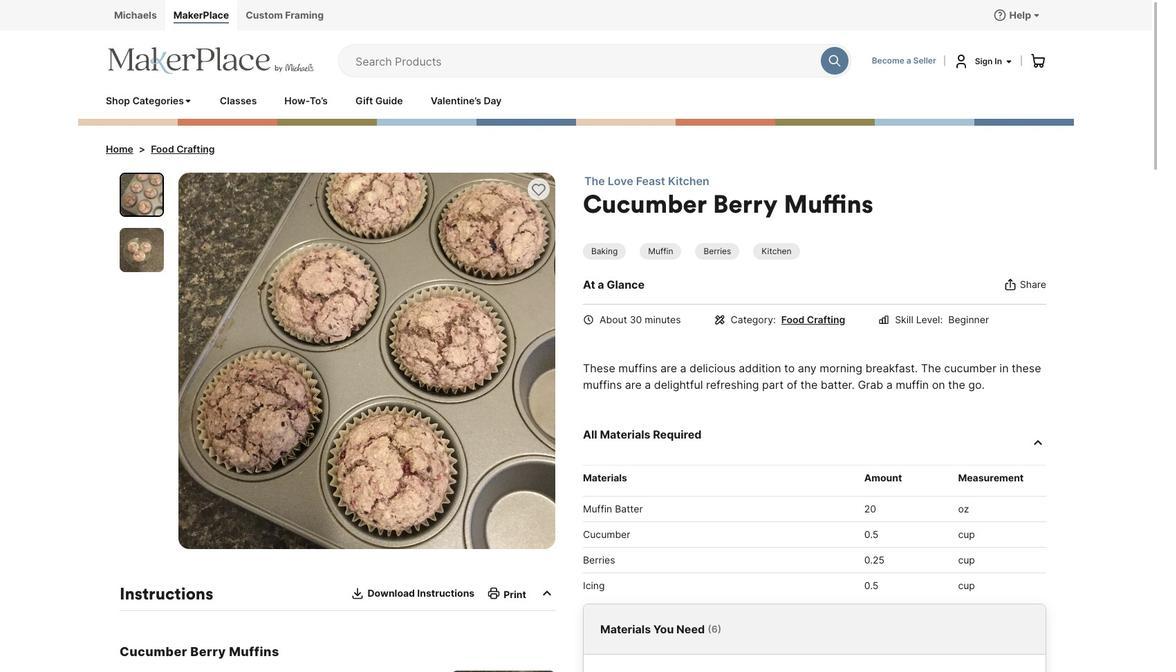 Task type: locate. For each thing, give the bounding box(es) containing it.
the inside these muffins are a delicious addition to any morning breakfast. the cucumber in these muffins are a delightful refreshing part of the batter. grab a muffin on the go.
[[921, 362, 941, 376]]

0 horizontal spatial muffin
[[583, 503, 612, 515]]

berries up icing
[[583, 555, 615, 566]]

custom framing
[[246, 9, 324, 21]]

berries
[[704, 246, 731, 257], [583, 555, 615, 566]]

materials for materials you need ( 6 )
[[600, 623, 651, 637]]

0 vertical spatial materials
[[600, 428, 650, 442]]

the down any
[[800, 378, 818, 392]]

food right category:
[[781, 314, 804, 326]]

0 horizontal spatial kitchen
[[668, 174, 709, 188]]

0 horizontal spatial muffins
[[229, 645, 279, 660]]

1 vertical spatial 0.5
[[864, 580, 878, 592]]

1 vertical spatial cucumber
[[583, 529, 630, 541]]

tabler image inside print link
[[487, 587, 501, 601]]

the
[[584, 174, 605, 188], [921, 362, 941, 376]]

categories
[[132, 95, 184, 106]]

delicious
[[689, 362, 736, 376]]

help link
[[987, 0, 1046, 30]]

1 vertical spatial crafting
[[807, 314, 845, 326]]

0 vertical spatial 0.5
[[864, 529, 878, 541]]

muffins down these
[[583, 378, 622, 392]]

0 vertical spatial food crafting link
[[151, 142, 215, 156]]

0 horizontal spatial tabler image
[[351, 587, 365, 601]]

0 vertical spatial berry
[[713, 188, 778, 220]]

home > food crafting
[[106, 143, 215, 155]]

0 horizontal spatial the
[[800, 378, 818, 392]]

1 horizontal spatial food
[[781, 314, 804, 326]]

crafting
[[176, 143, 215, 155], [807, 314, 845, 326]]

a down breakfast.
[[886, 378, 893, 392]]

0 vertical spatial muffin
[[648, 246, 673, 257]]

are left delightful
[[625, 378, 642, 392]]

0 vertical spatial the
[[584, 174, 605, 188]]

food right the >
[[151, 143, 174, 155]]

materials up muffin batter
[[583, 472, 627, 484]]

muffin
[[896, 378, 929, 392]]

oz
[[958, 503, 969, 515]]

feast
[[636, 174, 665, 188]]

1 vertical spatial cup
[[958, 555, 975, 566]]

1 horizontal spatial food crafting link
[[776, 313, 845, 327]]

of
[[787, 378, 797, 392]]

amount
[[864, 472, 902, 484]]

cucumber berry muffins image 1 image
[[121, 174, 163, 216]]

muffins right these
[[618, 362, 657, 376]]

1 horizontal spatial muffins
[[784, 188, 873, 220]]

to's
[[310, 95, 328, 106]]

print link
[[487, 586, 526, 602]]

crafting right the >
[[176, 143, 215, 155]]

materials left "you"
[[600, 623, 651, 637]]

muffin left batter
[[583, 503, 612, 515]]

1 vertical spatial muffin
[[583, 503, 612, 515]]

are up delightful
[[660, 362, 677, 376]]

2 vertical spatial cucumber
[[120, 645, 187, 660]]

0 horizontal spatial food
[[151, 143, 174, 155]]

tabler image for download instructions
[[351, 587, 365, 601]]

0 horizontal spatial are
[[625, 378, 642, 392]]

berries down the love feast kitchen cucumber berry muffins
[[704, 246, 731, 257]]

love
[[608, 174, 633, 188]]

1 vertical spatial kitchen
[[762, 246, 791, 257]]

1 horizontal spatial muffin
[[648, 246, 673, 257]]

materials right all
[[600, 428, 650, 442]]

food crafting link
[[151, 142, 215, 156], [776, 313, 845, 327]]

the left love
[[584, 174, 605, 188]]

0 vertical spatial cucumber
[[583, 188, 707, 220]]

1 horizontal spatial tabler image
[[1003, 278, 1017, 292]]

0.5 down 20
[[864, 529, 878, 541]]

0 horizontal spatial the
[[584, 174, 605, 188]]

tabler image left share
[[1003, 278, 1017, 292]]

makerplace image
[[106, 47, 316, 75]]

tabler image
[[1003, 278, 1017, 292], [351, 587, 365, 601]]

michaels link
[[106, 0, 165, 30]]

go.
[[968, 378, 985, 392]]

food crafting link up any
[[776, 313, 845, 327]]

20
[[864, 503, 876, 515]]

tabler image left the download
[[351, 587, 365, 601]]

instructions up cucumber berry muffins
[[120, 584, 213, 604]]

muffin right baking on the top of page
[[648, 246, 673, 257]]

cup
[[958, 529, 975, 541], [958, 555, 975, 566], [958, 580, 975, 592]]

0 vertical spatial cup
[[958, 529, 975, 541]]

valentine's day link
[[431, 94, 502, 108]]

food crafting link right the >
[[151, 142, 215, 156]]

0 vertical spatial tabler image
[[1003, 278, 1017, 292]]

1 the from the left
[[800, 378, 818, 392]]

the
[[800, 378, 818, 392], [948, 378, 965, 392]]

1 vertical spatial berry
[[190, 645, 226, 660]]

0 vertical spatial crafting
[[176, 143, 215, 155]]

kitchen
[[668, 174, 709, 188], [762, 246, 791, 257]]

muffin
[[648, 246, 673, 257], [583, 503, 612, 515]]

food
[[151, 143, 174, 155], [781, 314, 804, 326]]

muffin batter
[[583, 503, 643, 515]]

2 cup from the top
[[958, 555, 975, 566]]

tabler image
[[530, 182, 547, 198], [583, 315, 594, 326], [714, 315, 725, 326], [878, 315, 889, 326], [487, 587, 501, 601]]

instructions
[[120, 584, 213, 604], [417, 588, 475, 600]]

seller
[[913, 55, 936, 66]]

1 vertical spatial berries
[[583, 555, 615, 566]]

3 cup from the top
[[958, 580, 975, 592]]

0 horizontal spatial food crafting link
[[151, 142, 215, 156]]

1 vertical spatial food
[[781, 314, 804, 326]]

1 vertical spatial food crafting link
[[776, 313, 845, 327]]

search button image
[[828, 54, 841, 68]]

beginner
[[948, 314, 989, 326]]

muffins inside the love feast kitchen cucumber berry muffins
[[784, 188, 873, 220]]

a left seller
[[906, 55, 911, 66]]

custom
[[246, 9, 283, 21]]

cucumber
[[944, 362, 996, 376]]

the inside the love feast kitchen cucumber berry muffins
[[584, 174, 605, 188]]

these
[[583, 362, 615, 376]]

1 vertical spatial muffins
[[229, 645, 279, 660]]

1 vertical spatial the
[[921, 362, 941, 376]]

the love feast kitchen link
[[583, 173, 1046, 189]]

part
[[762, 378, 784, 392]]

materials
[[600, 428, 650, 442], [583, 472, 627, 484], [600, 623, 651, 637]]

materials inside dropdown button
[[600, 428, 650, 442]]

on
[[932, 378, 945, 392]]

become a seller link
[[872, 55, 936, 66]]

1 vertical spatial tabler image
[[351, 587, 365, 601]]

0.5 down 0.25
[[864, 580, 878, 592]]

0 vertical spatial muffins
[[784, 188, 873, 220]]

food crafting link for crafting
[[776, 313, 845, 327]]

cucumber berry muffins image 2 image
[[120, 228, 164, 272]]

muffins
[[618, 362, 657, 376], [583, 378, 622, 392]]

0 vertical spatial food
[[151, 143, 174, 155]]

1 vertical spatial are
[[625, 378, 642, 392]]

how-to's
[[284, 95, 328, 106]]

a
[[906, 55, 911, 66], [598, 278, 604, 292], [680, 362, 686, 376], [645, 378, 651, 392], [886, 378, 893, 392]]

1 horizontal spatial the
[[921, 362, 941, 376]]

0.5
[[864, 529, 878, 541], [864, 580, 878, 592]]

instructions right the download
[[417, 588, 475, 600]]

1 horizontal spatial berry
[[713, 188, 778, 220]]

0 vertical spatial kitchen
[[668, 174, 709, 188]]

breakfast.
[[865, 362, 918, 376]]

1 horizontal spatial are
[[660, 362, 677, 376]]

cucumber
[[583, 188, 707, 220], [583, 529, 630, 541], [120, 645, 187, 660]]

1 vertical spatial materials
[[583, 472, 627, 484]]

1 horizontal spatial crafting
[[807, 314, 845, 326]]

1 horizontal spatial the
[[948, 378, 965, 392]]

category:
[[731, 314, 776, 326]]

share
[[1020, 279, 1046, 290]]

berry inside the love feast kitchen cucumber berry muffins
[[713, 188, 778, 220]]

0 vertical spatial berries
[[704, 246, 731, 257]]

2 vertical spatial cup
[[958, 580, 975, 592]]

0 vertical spatial muffins
[[618, 362, 657, 376]]

the up on
[[921, 362, 941, 376]]

2 vertical spatial materials
[[600, 623, 651, 637]]

the right on
[[948, 378, 965, 392]]

crafting up morning
[[807, 314, 845, 326]]

at a glance
[[583, 278, 645, 292]]

tabler image for skill level:
[[878, 315, 889, 326]]



Task type: describe. For each thing, give the bounding box(es) containing it.
required
[[653, 428, 702, 442]]

cucumber berry muffins image
[[178, 173, 555, 550]]

makerplace link
[[165, 0, 237, 30]]

skill level: beginner
[[895, 314, 989, 326]]

shop categories
[[106, 95, 184, 106]]

0 horizontal spatial berries
[[583, 555, 615, 566]]

0 horizontal spatial instructions
[[120, 584, 213, 604]]

classes link
[[220, 94, 257, 108]]

gift guide link
[[355, 94, 403, 108]]

the love feast kitchen cucumber berry muffins
[[583, 174, 873, 220]]

refreshing
[[706, 378, 759, 392]]

how-
[[284, 95, 310, 106]]

download
[[367, 588, 415, 600]]

about
[[600, 314, 627, 326]]

you
[[653, 623, 674, 637]]

all materials required
[[583, 428, 702, 442]]

icing
[[583, 580, 605, 592]]

home
[[106, 143, 133, 155]]

a right at
[[598, 278, 604, 292]]

all materials required button
[[583, 421, 1046, 466]]

muffin for muffin batter
[[583, 503, 612, 515]]

morning
[[820, 362, 862, 376]]

custom framing link
[[237, 0, 332, 30]]

2 0.5 from the top
[[864, 580, 878, 592]]

delightful
[[654, 378, 703, 392]]

michaels
[[114, 9, 157, 21]]

print
[[504, 589, 526, 601]]

makerplace
[[173, 9, 229, 21]]

1 horizontal spatial kitchen
[[762, 246, 791, 257]]

materials you need ( 6 )
[[600, 623, 721, 637]]

framing
[[285, 9, 324, 21]]

1 vertical spatial muffins
[[583, 378, 622, 392]]

any
[[798, 362, 817, 376]]

minutes
[[645, 314, 681, 326]]

0 vertical spatial are
[[660, 362, 677, 376]]

kitchen inside the love feast kitchen cucumber berry muffins
[[668, 174, 709, 188]]

muffin for muffin
[[648, 246, 673, 257]]

measurement
[[958, 472, 1024, 484]]

valentine's day
[[431, 95, 502, 106]]

food crafting link for food
[[151, 142, 215, 156]]

Search Input field
[[355, 45, 814, 77]]

at
[[583, 278, 595, 292]]

1 cup from the top
[[958, 529, 975, 541]]

all
[[583, 428, 597, 442]]

cucumber berry muffins
[[120, 645, 279, 660]]

help button
[[993, 8, 1041, 22]]

6
[[711, 624, 718, 636]]

guide
[[375, 95, 403, 106]]

cucumber for cucumber
[[583, 529, 630, 541]]

a left delightful
[[645, 378, 651, 392]]

>
[[139, 143, 145, 155]]

these muffins are a delicious addition to any morning breakfast. the cucumber in these muffins are a delightful refreshing part of the batter. grab a muffin on the go.
[[583, 362, 1041, 392]]

download instructions
[[367, 588, 475, 600]]

30
[[630, 314, 642, 326]]

about 30 minutes
[[600, 314, 681, 326]]

batter.
[[821, 378, 855, 392]]

)
[[718, 624, 721, 636]]

category: food crafting
[[731, 314, 845, 326]]

classes
[[220, 95, 257, 106]]

help
[[1009, 9, 1031, 21]]

glance
[[607, 278, 645, 292]]

need
[[676, 623, 705, 637]]

1 horizontal spatial instructions
[[417, 588, 475, 600]]

in
[[1000, 362, 1009, 376]]

materials for materials
[[583, 472, 627, 484]]

tabler image for about 30 minutes
[[583, 315, 594, 326]]

become a seller
[[872, 55, 936, 66]]

cucumber for cucumber berry muffins
[[120, 645, 187, 660]]

day
[[484, 95, 502, 106]]

0 horizontal spatial crafting
[[176, 143, 215, 155]]

to
[[784, 362, 795, 376]]

become
[[872, 55, 904, 66]]

a up delightful
[[680, 362, 686, 376]]

shop
[[106, 95, 130, 106]]

tabler image for share
[[1003, 278, 1017, 292]]

1 horizontal spatial berries
[[704, 246, 731, 257]]

how-to's link
[[284, 94, 328, 108]]

baking
[[591, 246, 618, 257]]

addition
[[739, 362, 781, 376]]

valentine's
[[431, 95, 481, 106]]

home link
[[106, 142, 133, 156]]

gift guide
[[355, 95, 403, 106]]

batter
[[615, 503, 643, 515]]

level:
[[916, 314, 943, 326]]

tabler image for category:
[[714, 315, 725, 326]]

gift
[[355, 95, 373, 106]]

grab
[[858, 378, 883, 392]]

0 horizontal spatial berry
[[190, 645, 226, 660]]

skill
[[895, 314, 913, 326]]

2 the from the left
[[948, 378, 965, 392]]

these
[[1012, 362, 1041, 376]]

1 0.5 from the top
[[864, 529, 878, 541]]

0.25
[[864, 555, 884, 566]]

(
[[708, 624, 711, 636]]

cucumber inside the love feast kitchen cucumber berry muffins
[[583, 188, 707, 220]]



Task type: vqa. For each thing, say whether or not it's contained in the screenshot.
Kitchen
yes



